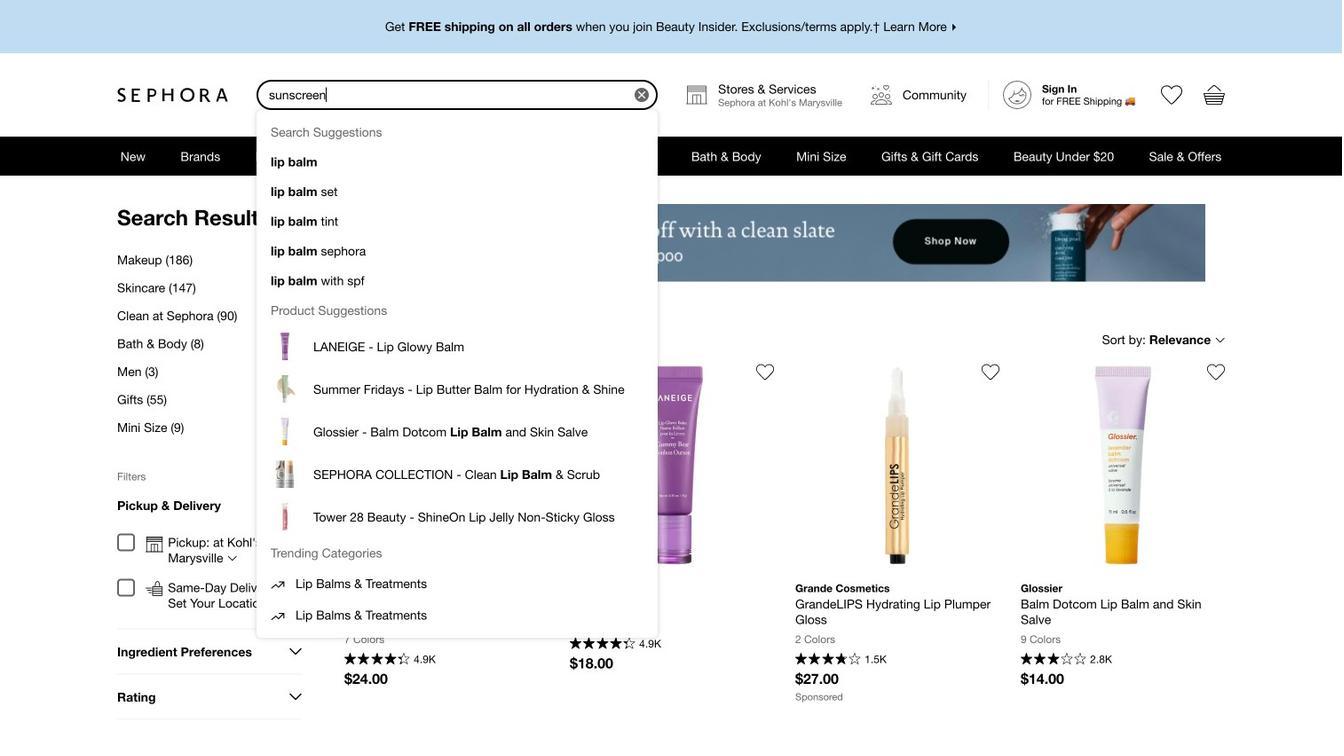 Task type: vqa. For each thing, say whether or not it's contained in the screenshot.
Clear Search Input Text image
yes



Task type: describe. For each thing, give the bounding box(es) containing it.
4 option from the top
[[257, 453, 658, 496]]

sign in to love grande cosmetics - grandelips hydrating lip plumper gloss image
[[982, 363, 1000, 381]]

4.5 stars element for 4.9k reviews element related to laneige - lip glowy balm image
[[570, 638, 635, 652]]

2 option from the top
[[257, 368, 658, 411]]

grande cosmetics - grandelips hydrating lip plumper gloss image
[[795, 363, 1000, 568]]

6 option from the top
[[257, 568, 658, 600]]

sign in to love laneige - lip glowy balm image
[[756, 363, 774, 381]]

7 option from the top
[[257, 600, 658, 631]]

4.5 stars element for 4.9k reviews element for summer fridays - lip butter balm for hydration & shine image
[[344, 653, 410, 667]]

1 option from the top
[[257, 325, 658, 368]]

Search search field
[[258, 82, 635, 108]]

image de bannière avec contenu sponsorisé image
[[344, 204, 1206, 282]]

4.9k reviews element for summer fridays - lip butter balm for hydration & shine image
[[414, 654, 436, 665]]

sephora homepage image
[[117, 87, 228, 103]]



Task type: locate. For each thing, give the bounding box(es) containing it.
3 option from the top
[[257, 411, 658, 453]]

2.8k reviews element
[[1090, 654, 1112, 665]]

5 option from the top
[[257, 496, 658, 538]]

1 horizontal spatial 4.9k reviews element
[[639, 639, 661, 649]]

4.5 stars element
[[570, 638, 635, 652], [344, 653, 410, 667]]

laneige - lip glowy balm image
[[570, 363, 774, 568]]

4 stars element
[[795, 653, 861, 667]]

1 vertical spatial 4.9k reviews element
[[414, 654, 436, 665]]

0 vertical spatial 4.5 stars element
[[570, 638, 635, 652]]

0 horizontal spatial 4.5 stars element
[[344, 653, 410, 667]]

None search field
[[257, 80, 658, 638]]

1 horizontal spatial 4.5 stars element
[[570, 638, 635, 652]]

4.9k reviews element for laneige - lip glowy balm image
[[639, 639, 661, 649]]

0 horizontal spatial 4.9k reviews element
[[414, 654, 436, 665]]

3 stars element
[[1021, 653, 1086, 667]]

clear search input text image
[[638, 91, 645, 99]]

list box
[[257, 110, 658, 638]]

summer fridays - lip butter balm for hydration & shine image
[[344, 363, 549, 568]]

sign in to love glossier - balm dotcom lip balm and skin salve image
[[1207, 363, 1225, 381]]

glossier - balm dotcom lip balm and skin salve image
[[1021, 363, 1225, 568]]

4.9k reviews element
[[639, 639, 661, 649], [414, 654, 436, 665]]

go to basket image
[[1204, 84, 1225, 106]]

0 vertical spatial 4.9k reviews element
[[639, 639, 661, 649]]

None field
[[257, 80, 658, 110]]

option
[[257, 325, 658, 368], [257, 368, 658, 411], [257, 411, 658, 453], [257, 453, 658, 496], [257, 496, 658, 538], [257, 568, 658, 600], [257, 600, 658, 631]]

1 vertical spatial 4.5 stars element
[[344, 653, 410, 667]]

1.5k reviews element
[[865, 654, 887, 665]]



